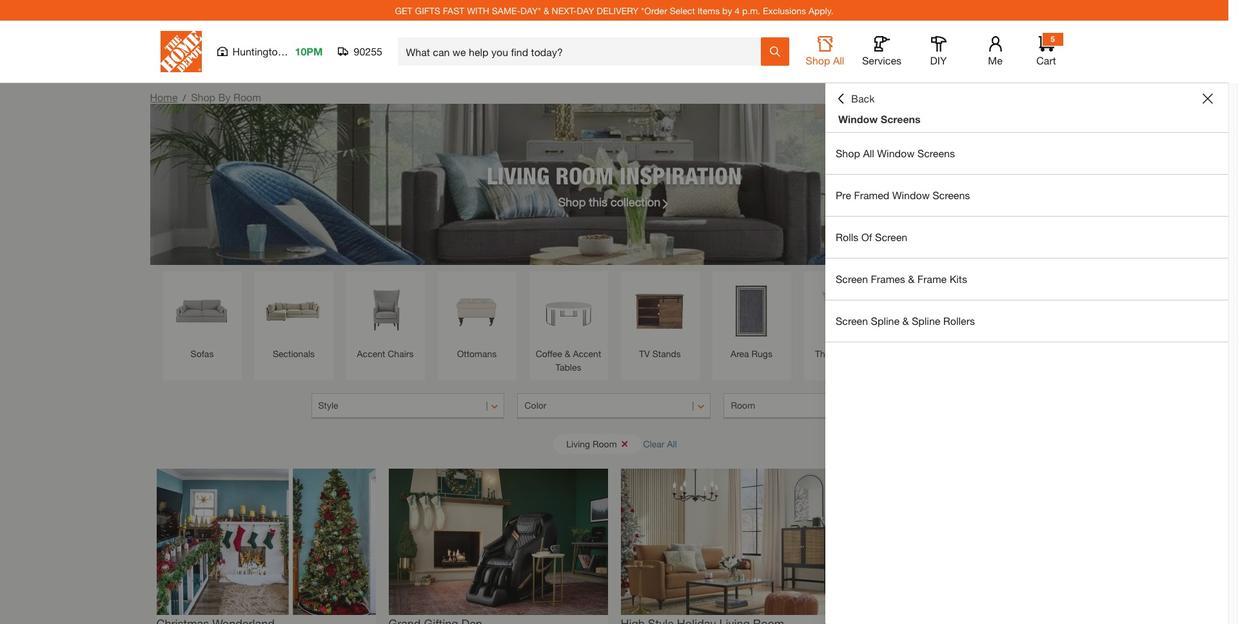 Task type: vqa. For each thing, say whether or not it's contained in the screenshot.
$ to the right
no



Task type: describe. For each thing, give the bounding box(es) containing it.
90255 button
[[338, 45, 383, 58]]

all for shop all window screens
[[863, 147, 875, 159]]

the home depot logo image
[[160, 31, 202, 72]]

collection
[[611, 194, 661, 209]]

room button
[[724, 393, 918, 419]]

screens for framed
[[933, 189, 970, 201]]

throw pillows
[[815, 348, 871, 359]]

/
[[183, 92, 186, 103]]

home
[[150, 91, 178, 103]]

cart
[[1037, 54, 1056, 66]]

clear
[[643, 438, 665, 449]]

What can we help you find today? search field
[[406, 38, 760, 65]]

2 stretchy image image from the left
[[389, 469, 608, 615]]

sofas image
[[169, 278, 235, 344]]

delivery
[[597, 5, 639, 16]]

curtains & drapes image
[[994, 278, 1059, 344]]

shop all window screens
[[836, 147, 955, 159]]

shop this collection link
[[558, 193, 670, 211]]

ottomans
[[457, 348, 497, 359]]

apply.
[[809, 5, 834, 16]]

room right by
[[233, 91, 261, 103]]

window for all
[[877, 147, 915, 159]]

90255
[[354, 45, 382, 57]]

chairs
[[388, 348, 414, 359]]

me button
[[975, 36, 1016, 67]]

sectionals image
[[261, 278, 327, 344]]

clear all
[[643, 438, 677, 449]]

menu containing shop all window screens
[[826, 133, 1229, 343]]

shop all button
[[805, 36, 846, 67]]

fast
[[443, 5, 465, 16]]

framed
[[854, 189, 890, 201]]

by
[[722, 5, 732, 16]]

rolls
[[836, 231, 859, 243]]

gifts
[[415, 5, 441, 16]]

tv stands link
[[627, 278, 693, 361]]

of
[[862, 231, 872, 243]]

home / shop by room
[[150, 91, 261, 103]]

pillows
[[843, 348, 871, 359]]

pre
[[836, 189, 851, 201]]

shop for shop this collection
[[558, 194, 586, 209]]

me
[[988, 54, 1003, 66]]

throw blankets image
[[902, 278, 968, 344]]

10pm
[[295, 45, 323, 57]]

pre framed window screens
[[836, 189, 970, 201]]

inspiration
[[620, 162, 742, 189]]

ottomans image
[[444, 278, 510, 344]]

throw pillows link
[[810, 278, 876, 361]]

4
[[735, 5, 740, 16]]

stands
[[653, 348, 681, 359]]

tv
[[639, 348, 650, 359]]

kits
[[950, 273, 967, 285]]

rollers
[[944, 315, 975, 327]]

room down color button
[[593, 438, 617, 449]]

shop for shop all
[[806, 54, 830, 66]]

style button
[[311, 393, 505, 419]]

accent chairs link
[[353, 278, 418, 361]]

living for living room
[[567, 438, 590, 449]]

diy button
[[918, 36, 959, 67]]

& right day*
[[544, 5, 549, 16]]

& left frame
[[908, 273, 915, 285]]

exclusions
[[763, 5, 806, 16]]

huntington
[[233, 45, 284, 57]]

accent chairs image
[[353, 278, 418, 344]]

2 spline from the left
[[912, 315, 941, 327]]

area rugs link
[[719, 278, 785, 361]]

tv stands
[[639, 348, 681, 359]]

get gifts fast with same-day* & next-day delivery *order select items by 4 p.m. exclusions apply.
[[395, 5, 834, 16]]

screen spline & spline rollers
[[836, 315, 975, 327]]

1 accent from the left
[[357, 348, 385, 359]]

sectionals
[[273, 348, 315, 359]]

get
[[395, 5, 413, 16]]

huntington park
[[233, 45, 307, 57]]

shop all window screens link
[[826, 133, 1229, 174]]

sofas
[[191, 348, 214, 359]]

color button
[[518, 393, 711, 419]]



Task type: locate. For each thing, give the bounding box(es) containing it.
1 horizontal spatial all
[[833, 54, 845, 66]]

shop inside 'link'
[[836, 147, 860, 159]]

rolls of screen link
[[826, 217, 1229, 258]]

screens for all
[[918, 147, 955, 159]]

shop all
[[806, 54, 845, 66]]

frames
[[871, 273, 906, 285]]

accent chairs
[[357, 348, 414, 359]]

2 accent from the left
[[573, 348, 601, 359]]

living inside living room button
[[567, 438, 590, 449]]

window down window screens
[[877, 147, 915, 159]]

spline
[[871, 315, 900, 327], [912, 315, 941, 327]]

next-
[[552, 5, 577, 16]]

window inside 'link'
[[877, 147, 915, 159]]

1 spline from the left
[[871, 315, 900, 327]]

0 horizontal spatial living
[[487, 162, 550, 189]]

1 stretchy image image from the left
[[156, 469, 376, 615]]

shop this collection
[[558, 194, 661, 209]]

*order
[[641, 5, 667, 16]]

living room
[[567, 438, 617, 449]]

this
[[589, 194, 608, 209]]

screens inside shop all window screens 'link'
[[918, 147, 955, 159]]

select
[[670, 5, 695, 16]]

coffee
[[536, 348, 562, 359]]

living
[[487, 162, 550, 189], [567, 438, 590, 449]]

all down window screens
[[863, 147, 875, 159]]

accent
[[357, 348, 385, 359], [573, 348, 601, 359]]

room up this
[[556, 162, 614, 189]]

screen for spline
[[836, 315, 868, 327]]

living room inspiration
[[487, 162, 742, 189]]

room down area
[[731, 400, 755, 411]]

style
[[318, 400, 338, 411]]

screen up pillows
[[836, 315, 868, 327]]

0 vertical spatial all
[[833, 54, 845, 66]]

park
[[286, 45, 307, 57]]

screens
[[881, 113, 921, 125], [918, 147, 955, 159], [933, 189, 970, 201]]

area rugs image
[[719, 278, 785, 344]]

accent up "tables"
[[573, 348, 601, 359]]

area rugs
[[731, 348, 773, 359]]

screen right of on the top of the page
[[875, 231, 908, 243]]

day
[[577, 5, 594, 16]]

1 horizontal spatial living
[[567, 438, 590, 449]]

2 vertical spatial screen
[[836, 315, 868, 327]]

same-
[[492, 5, 521, 16]]

1 horizontal spatial spline
[[912, 315, 941, 327]]

stretchy image image
[[156, 469, 376, 615], [389, 469, 608, 615], [621, 469, 840, 615]]

sectionals link
[[261, 278, 327, 361]]

diy
[[931, 54, 947, 66]]

all for shop all
[[833, 54, 845, 66]]

screen left frames in the top right of the page
[[836, 273, 868, 285]]

living for living room inspiration
[[487, 162, 550, 189]]

coffee & accent tables
[[536, 348, 601, 373]]

cart 5
[[1037, 34, 1056, 66]]

shop for shop all window screens
[[836, 147, 860, 159]]

1 vertical spatial all
[[863, 147, 875, 159]]

all right clear
[[667, 438, 677, 449]]

by
[[218, 91, 231, 103]]

spline down frames in the top right of the page
[[871, 315, 900, 327]]

shop inside button
[[806, 54, 830, 66]]

all inside shop all button
[[833, 54, 845, 66]]

screen frames & frame kits
[[836, 273, 967, 285]]

5
[[1051, 34, 1055, 44]]

window screens
[[839, 113, 921, 125]]

0 horizontal spatial accent
[[357, 348, 385, 359]]

screen for frames
[[836, 273, 868, 285]]

with
[[467, 5, 490, 16]]

2 horizontal spatial all
[[863, 147, 875, 159]]

spline left rollers at the bottom right
[[912, 315, 941, 327]]

tables
[[556, 362, 581, 373]]

1 vertical spatial screens
[[918, 147, 955, 159]]

& down screen frames & frame kits
[[903, 315, 909, 327]]

frame
[[918, 273, 947, 285]]

shop
[[806, 54, 830, 66], [191, 91, 216, 103], [836, 147, 860, 159], [558, 194, 586, 209]]

coffee & accent tables link
[[536, 278, 601, 374]]

2 vertical spatial all
[[667, 438, 677, 449]]

1 vertical spatial window
[[877, 147, 915, 159]]

1 vertical spatial living
[[567, 438, 590, 449]]

ottomans link
[[444, 278, 510, 361]]

rugs
[[752, 348, 773, 359]]

day*
[[521, 5, 541, 16]]

back
[[851, 92, 875, 104]]

3 stretchy image image from the left
[[621, 469, 840, 615]]

screen spline & spline rollers link
[[826, 301, 1229, 342]]

items
[[698, 5, 720, 16]]

tv stands image
[[627, 278, 693, 344]]

feedback link image
[[1221, 218, 1238, 288]]

window right the framed
[[893, 189, 930, 201]]

0 vertical spatial living
[[487, 162, 550, 189]]

p.m.
[[742, 5, 761, 16]]

0 horizontal spatial spline
[[871, 315, 900, 327]]

screen
[[875, 231, 908, 243], [836, 273, 868, 285], [836, 315, 868, 327]]

all inside shop all window screens 'link'
[[863, 147, 875, 159]]

shop left this
[[558, 194, 586, 209]]

1 horizontal spatial accent
[[573, 348, 601, 359]]

screen frames & frame kits link
[[826, 259, 1229, 300]]

sofas link
[[169, 278, 235, 361]]

back button
[[836, 92, 875, 105]]

&
[[544, 5, 549, 16], [908, 273, 915, 285], [903, 315, 909, 327], [565, 348, 571, 359]]

living room button
[[554, 434, 642, 454]]

room
[[233, 91, 261, 103], [556, 162, 614, 189], [731, 400, 755, 411], [593, 438, 617, 449]]

& inside coffee & accent tables
[[565, 348, 571, 359]]

all
[[833, 54, 845, 66], [863, 147, 875, 159], [667, 438, 677, 449]]

0 horizontal spatial stretchy image image
[[156, 469, 376, 615]]

0 horizontal spatial all
[[667, 438, 677, 449]]

2 vertical spatial screens
[[933, 189, 970, 201]]

all inside clear all button
[[667, 438, 677, 449]]

all up the back button
[[833, 54, 845, 66]]

shop right /
[[191, 91, 216, 103]]

services button
[[861, 36, 903, 67]]

screens inside pre framed window screens link
[[933, 189, 970, 201]]

2 horizontal spatial stretchy image image
[[621, 469, 840, 615]]

throw pillows image
[[810, 278, 876, 344]]

window down the back button
[[839, 113, 878, 125]]

shop up pre in the top of the page
[[836, 147, 860, 159]]

throw
[[815, 348, 840, 359]]

1 horizontal spatial stretchy image image
[[389, 469, 608, 615]]

& up "tables"
[[565, 348, 571, 359]]

color
[[525, 400, 547, 411]]

rolls of screen
[[836, 231, 908, 243]]

0 vertical spatial screen
[[875, 231, 908, 243]]

accent left the chairs
[[357, 348, 385, 359]]

2 vertical spatial window
[[893, 189, 930, 201]]

accent inside coffee & accent tables
[[573, 348, 601, 359]]

window
[[839, 113, 878, 125], [877, 147, 915, 159], [893, 189, 930, 201]]

pre framed window screens link
[[826, 175, 1229, 216]]

0 vertical spatial screens
[[881, 113, 921, 125]]

0 vertical spatial window
[[839, 113, 878, 125]]

services
[[862, 54, 902, 66]]

1 vertical spatial screen
[[836, 273, 868, 285]]

all for clear all
[[667, 438, 677, 449]]

area
[[731, 348, 749, 359]]

menu
[[826, 133, 1229, 343]]

shop down apply.
[[806, 54, 830, 66]]

clear all button
[[643, 432, 677, 456]]

coffee & accent tables image
[[536, 278, 601, 344]]

drawer close image
[[1203, 94, 1213, 104]]

window for framed
[[893, 189, 930, 201]]



